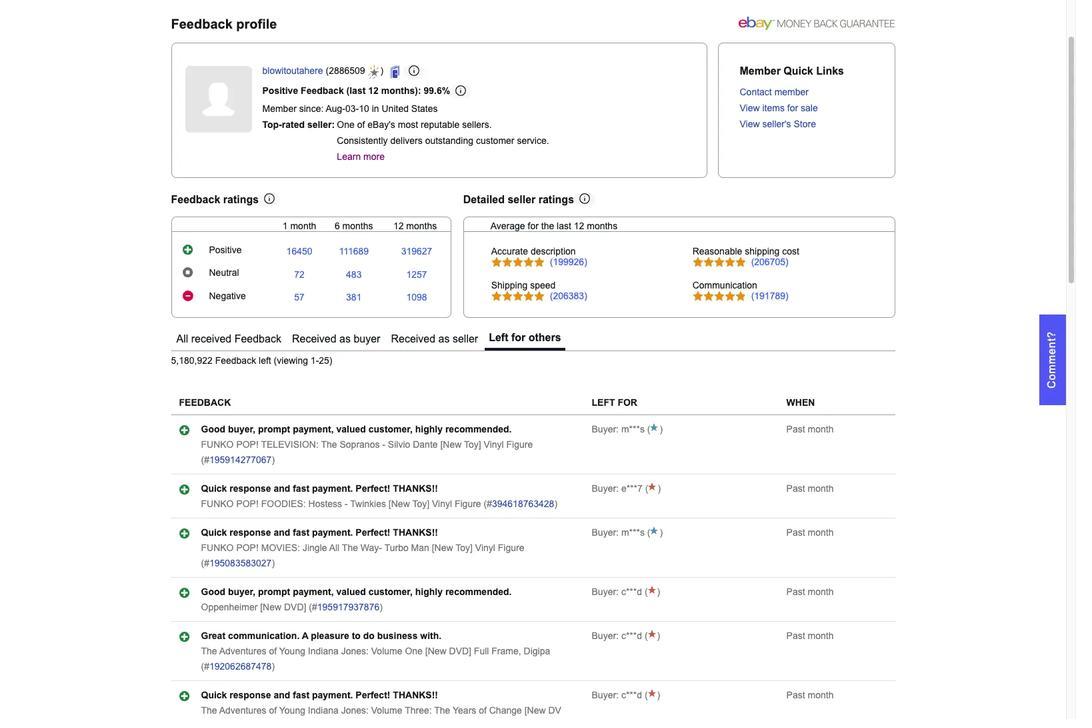 Task type: vqa. For each thing, say whether or not it's contained in the screenshot.


Task type: describe. For each thing, give the bounding box(es) containing it.
(206383)
[[550, 291, 588, 301]]

good buyer, prompt payment, valued customer, highly recommended. element for 195917937876
[[201, 587, 512, 598]]

response for quick response and fast payment. perfect! thanks!! the adventures of young indiana jones: volume three: the years of change [new dv
[[230, 691, 271, 701]]

oppenheimer
[[201, 603, 258, 613]]

thanks!! for toy]
[[393, 484, 438, 495]]

to
[[352, 631, 361, 642]]

vinyl inside quick response and fast payment. perfect! thanks!! funko pop! foodies: hostess - twinkies [new toy] vinyl figure (# 394618763428 )
[[432, 499, 452, 510]]

member since: aug-03-10 in united states top-rated seller: one of ebay's most reputable sellers. consistently delivers outstanding customer service. learn more
[[263, 103, 550, 162]]

communication.
[[228, 631, 300, 642]]

cost
[[783, 246, 800, 257]]

jones: inside the adventures of young indiana jones: volume one [new dvd] full frame, digipa (#
[[341, 647, 369, 657]]

detailed seller ratings
[[464, 194, 574, 205]]

dvd] inside the adventures of young indiana jones: volume one [new dvd] full frame, digipa (#
[[449, 647, 472, 657]]

movies:
[[261, 543, 300, 554]]

adventures inside quick response and fast payment. perfect! thanks!! the adventures of young indiana jones: volume three: the years of change [new dv
[[219, 706, 267, 717]]

195917937876
[[317, 603, 380, 613]]

6 past month from the top
[[787, 691, 834, 701]]

neutral
[[209, 268, 239, 279]]

left for others
[[489, 332, 562, 343]]

( for funko pop! foodies: hostess - twinkies [new toy] vinyl figure (#
[[643, 484, 649, 495]]

figure inside quick response and fast payment. perfect! thanks!! funko pop! foodies: hostess - twinkies [new toy] vinyl figure (# 394618763428 )
[[455, 499, 481, 510]]

2 fast from the top
[[293, 528, 310, 539]]

the inside the 'funko pop! television: the sopranos - silvio dante [new toy] vinyl figure (#'
[[321, 440, 337, 450]]

click to go to blowitoutahere ebay store image
[[391, 65, 404, 78]]

vinyl inside funko pop! movies: jingle all the way- turbo man [new toy] vinyl figure (#
[[476, 543, 496, 554]]

(# inside good buyer, prompt payment, valued customer, highly recommended. oppenheimer [new dvd] (# 195917937876 )
[[309, 603, 317, 613]]

the left years
[[435, 706, 451, 717]]

buyer: m***s for funko pop! movies: jingle all the way- turbo man [new toy] vinyl figure (#
[[592, 528, 645, 539]]

quick for quick response and fast payment. perfect! thanks!! the adventures of young indiana jones: volume three: the years of change [new dv
[[201, 691, 227, 701]]

195083583027 )
[[209, 559, 275, 569]]

funko pop! movies: jingle all the way- turbo man [new toy] vinyl figure (#
[[201, 543, 525, 569]]

vinyl inside the 'funko pop! television: the sopranos - silvio dante [new toy] vinyl figure (#'
[[484, 440, 504, 450]]

sale
[[801, 103, 818, 113]]

adventures inside the adventures of young indiana jones: volume one [new dvd] full frame, digipa (#
[[219, 647, 267, 657]]

pop! for buyer,
[[236, 440, 259, 450]]

past month element for funko pop! television: the sopranos - silvio dante [new toy] vinyl figure (#
[[787, 424, 834, 435]]

silvio
[[388, 440, 411, 450]]

past month for the adventures of young indiana jones: volume one [new dvd] full frame, digipa (#
[[787, 631, 834, 642]]

when element
[[787, 398, 816, 408]]

left for others button
[[485, 329, 566, 351]]

the inside funko pop! movies: jingle all the way- turbo man [new toy] vinyl figure (#
[[342, 543, 358, 554]]

ebay's
[[368, 119, 396, 130]]

as for buyer
[[340, 333, 351, 345]]

5,180,922
[[171, 356, 213, 366]]

and for quick response and fast payment. perfect! thanks!! funko pop! foodies: hostess - twinkies [new toy] vinyl figure (# 394618763428 )
[[274, 484, 290, 495]]

sopranos
[[340, 440, 380, 450]]

rated
[[282, 119, 305, 130]]

195914277067
[[209, 455, 272, 466]]

hostess
[[309, 499, 342, 510]]

2 horizontal spatial 12
[[574, 221, 585, 231]]

quick response and fast payment. perfect! thanks!! the adventures of young indiana jones: volume three: the years of change [new dv
[[201, 691, 562, 720]]

buyer: for funko pop! television: the sopranos - silvio dante [new toy] vinyl figure (#
[[592, 424, 619, 435]]

) inside quick response and fast payment. perfect! thanks!! funko pop! foodies: hostess - twinkies [new toy] vinyl figure (# 394618763428 )
[[555, 499, 558, 510]]

the inside the adventures of young indiana jones: volume one [new dvd] full frame, digipa (#
[[201, 647, 217, 657]]

reasonable
[[693, 246, 743, 257]]

jones: inside quick response and fast payment. perfect! thanks!! the adventures of young indiana jones: volume three: the years of change [new dv
[[341, 706, 369, 717]]

394618763428
[[492, 499, 555, 510]]

buyer: for oppenheimer [new dvd] (#
[[592, 587, 619, 598]]

2 perfect! from the top
[[356, 528, 391, 539]]

191789 ratings received on communication. click to check average rating. element
[[752, 291, 789, 301]]

as for seller
[[439, 333, 450, 345]]

192062687478 link
[[209, 662, 272, 673]]

(191789)
[[752, 291, 789, 301]]

learn more link
[[337, 151, 385, 162]]

ebay money back guarantee policy image
[[739, 14, 896, 30]]

the adventures of young indiana jones: volume one [new dvd] full frame, digipa (#
[[201, 647, 551, 673]]

1-
[[311, 356, 319, 366]]

3 quick response and fast payment. perfect! thanks!! element from the top
[[201, 691, 438, 701]]

funko for quick
[[201, 543, 234, 554]]

business
[[377, 631, 418, 642]]

[new inside the 'funko pop! television: the sopranos - silvio dante [new toy] vinyl figure (#'
[[441, 440, 462, 450]]

483
[[346, 269, 362, 280]]

all inside button
[[176, 333, 188, 345]]

all received feedback
[[176, 333, 282, 345]]

response for quick response and fast payment. perfect! thanks!! funko pop! foodies: hostess - twinkies [new toy] vinyl figure (# 394618763428 )
[[230, 484, 271, 495]]

prompt for good buyer, prompt payment, valued customer, highly recommended. oppenheimer [new dvd] (# 195917937876 )
[[258, 587, 290, 598]]

2 c***d from the top
[[622, 631, 643, 642]]

and for quick response and fast payment. perfect! thanks!!
[[274, 528, 290, 539]]

16450
[[287, 246, 313, 257]]

member
[[775, 87, 809, 97]]

past month element for oppenheimer [new dvd] (#
[[787, 587, 834, 598]]

buyer: for the adventures of young indiana jones: volume one [new dvd] full frame, digipa (#
[[592, 631, 619, 642]]

for for average for the last 12 months
[[528, 221, 539, 231]]

1 view from the top
[[740, 103, 760, 113]]

toy] inside funko pop! movies: jingle all the way- turbo man [new toy] vinyl figure (#
[[456, 543, 473, 554]]

195083583027 link
[[209, 559, 272, 569]]

c***d for quick response and fast payment. perfect! thanks!! the adventures of young indiana jones: volume three: the years of change [new dv
[[622, 691, 643, 701]]

month for funko pop! movies: jingle all the way- turbo man [new toy] vinyl figure (#
[[808, 528, 834, 539]]

feedback ratings
[[171, 194, 259, 205]]

average for the last 12 months
[[491, 221, 618, 231]]

recommended. for good buyer, prompt payment, valued customer, highly recommended. oppenheimer [new dvd] (# 195917937876 )
[[446, 587, 512, 598]]

received
[[191, 333, 232, 345]]

received as seller button
[[387, 329, 482, 351]]

jingle
[[303, 543, 327, 554]]

shipping speed
[[492, 280, 556, 291]]

319627
[[401, 246, 433, 257]]

more
[[364, 151, 385, 162]]

years
[[453, 706, 477, 717]]

(# inside quick response and fast payment. perfect! thanks!! funko pop! foodies: hostess - twinkies [new toy] vinyl figure (# 394618763428 )
[[484, 499, 492, 510]]

perfect! for twinkies
[[356, 484, 391, 495]]

store
[[794, 119, 817, 129]]

the down 192062687478 link at the left of the page
[[201, 706, 217, 717]]

united
[[382, 103, 409, 114]]

( for funko pop! movies: jingle all the way- turbo man [new toy] vinyl figure (#
[[645, 528, 651, 539]]

10
[[359, 103, 370, 114]]

payment, for good buyer, prompt payment, valued customer, highly recommended.
[[293, 424, 334, 435]]

(# inside the 'funko pop! television: the sopranos - silvio dante [new toy] vinyl figure (#'
[[201, 455, 209, 466]]

483 button
[[346, 269, 362, 280]]

2 buyer: c***d from the top
[[592, 631, 643, 642]]

2 payment. from the top
[[312, 528, 353, 539]]

6
[[335, 221, 340, 231]]

192062687478
[[209, 662, 272, 673]]

192062687478 )
[[209, 662, 275, 673]]

and for quick response and fast payment. perfect! thanks!! the adventures of young indiana jones: volume three: the years of change [new dv
[[274, 691, 290, 701]]

m***s for funko pop! movies: jingle all the way- turbo man [new toy] vinyl figure (#
[[622, 528, 645, 539]]

great
[[201, 631, 226, 642]]

valued for good buyer, prompt payment, valued customer, highly recommended. oppenheimer [new dvd] (# 195917937876 )
[[337, 587, 366, 598]]

volume inside quick response and fast payment. perfect! thanks!! the adventures of young indiana jones: volume three: the years of change [new dv
[[371, 706, 403, 717]]

2886509
[[329, 65, 365, 76]]

full
[[474, 647, 489, 657]]

communication
[[693, 280, 758, 291]]

pleasure
[[311, 631, 349, 642]]

great communication. a pleasure to do business with. element
[[201, 631, 442, 642]]

received for received as buyer
[[292, 333, 337, 345]]

past for funko pop! television: the sopranos - silvio dante [new toy] vinyl figure (#
[[787, 424, 806, 435]]

[new inside quick response and fast payment. perfect! thanks!! funko pop! foodies: hostess - twinkies [new toy] vinyl figure (# 394618763428 )
[[389, 499, 410, 510]]

digipa
[[524, 647, 551, 657]]

service.
[[517, 135, 550, 146]]

months for 12 months
[[407, 221, 437, 231]]

view seller's store link
[[740, 119, 817, 129]]

03-
[[346, 103, 359, 114]]

buyer, for good buyer, prompt payment, valued customer, highly recommended. oppenheimer [new dvd] (# 195917937876 )
[[228, 587, 256, 598]]

381
[[346, 292, 362, 303]]

319627 button
[[401, 246, 433, 257]]

111689 button
[[339, 246, 369, 257]]

1 ratings from the left
[[223, 194, 259, 205]]

thanks!! for three:
[[393, 691, 438, 701]]

buyer: for funko pop! movies: jingle all the way- turbo man [new toy] vinyl figure (#
[[592, 528, 619, 539]]

sellers.
[[463, 119, 492, 130]]

199926 ratings received on accurate description. click to check average rating. element
[[550, 257, 588, 267]]

381 button
[[346, 292, 362, 303]]

of right years
[[479, 706, 487, 717]]

member for member quick links
[[740, 65, 781, 77]]

quick response and fast payment. perfect! thanks!! element for funko pop! foodies: hostess - twinkies [new toy] vinyl figure (#
[[201, 484, 438, 495]]

57
[[294, 292, 305, 303]]

top-
[[263, 119, 282, 130]]

5,180,922 feedback left (viewing 1-25)
[[171, 356, 333, 366]]

( for funko pop! television: the sopranos - silvio dante [new toy] vinyl figure (#
[[645, 424, 651, 435]]

1257
[[407, 269, 427, 280]]

member for member since: aug-03-10 in united states top-rated seller: one of ebay's most reputable sellers. consistently delivers outstanding customer service. learn more
[[263, 103, 297, 114]]

month for oppenheimer [new dvd] (#
[[808, 587, 834, 598]]

feedback element
[[179, 398, 231, 408]]

195914277067 link
[[209, 455, 272, 466]]

111689
[[339, 246, 369, 257]]

great communication. a pleasure to do business with.
[[201, 631, 442, 642]]

foodies:
[[261, 499, 306, 510]]

left
[[592, 398, 616, 408]]

buyer, for good buyer, prompt payment, valued customer, highly recommended.
[[228, 424, 256, 435]]

figure inside the 'funko pop! television: the sopranos - silvio dante [new toy] vinyl figure (#'
[[507, 440, 533, 450]]

past month for funko pop! television: the sopranos - silvio dante [new toy] vinyl figure (#
[[787, 424, 834, 435]]



Task type: locate. For each thing, give the bounding box(es) containing it.
- right hostess
[[345, 499, 348, 510]]

received inside 'button'
[[292, 333, 337, 345]]

1 vertical spatial -
[[345, 499, 348, 510]]

0 vertical spatial adventures
[[219, 647, 267, 657]]

contact member view items for sale view seller's store
[[740, 87, 818, 129]]

positive for positive feedback (last 12 months): 99.6%
[[263, 85, 298, 96]]

past month element for the adventures of young indiana jones: volume one [new dvd] full frame, digipa (#
[[787, 631, 834, 642]]

funko inside the 'funko pop! television: the sopranos - silvio dante [new toy] vinyl figure (#'
[[201, 440, 234, 450]]

reasonable shipping cost
[[693, 246, 800, 257]]

12 up 319627
[[394, 221, 404, 231]]

6 past from the top
[[787, 691, 806, 701]]

perfect! inside quick response and fast payment. perfect! thanks!! the adventures of young indiana jones: volume three: the years of change [new dv
[[356, 691, 391, 701]]

left for
[[592, 398, 638, 408]]

thanks!! inside quick response and fast payment. perfect! thanks!! funko pop! foodies: hostess - twinkies [new toy] vinyl figure (# 394618763428 )
[[393, 484, 438, 495]]

response
[[230, 484, 271, 495], [230, 528, 271, 539], [230, 691, 271, 701]]

2 vertical spatial funko
[[201, 543, 234, 554]]

1 feedback left for buyer. element from the top
[[592, 424, 645, 435]]

2 recommended. from the top
[[446, 587, 512, 598]]

1 horizontal spatial all
[[329, 543, 340, 554]]

3 thanks!! from the top
[[393, 691, 438, 701]]

4 buyer: from the top
[[592, 587, 619, 598]]

3 pop! from the top
[[236, 543, 259, 554]]

good up the oppenheimer
[[201, 587, 226, 598]]

comment? link
[[1040, 315, 1067, 405]]

fast inside quick response and fast payment. perfect! thanks!! the adventures of young indiana jones: volume three: the years of change [new dv
[[293, 691, 310, 701]]

good for good buyer, prompt payment, valued customer, highly recommended.
[[201, 424, 226, 435]]

0 vertical spatial buyer: m***s
[[592, 424, 645, 435]]

quick for quick response and fast payment. perfect! thanks!!
[[201, 528, 227, 539]]

perfect! up the way-
[[356, 528, 391, 539]]

1 vertical spatial m***s
[[622, 528, 645, 539]]

1 funko from the top
[[201, 440, 234, 450]]

0 horizontal spatial seller
[[453, 333, 478, 345]]

feedback left for buyer. element for oppenheimer [new dvd] (#
[[592, 587, 643, 598]]

2 customer, from the top
[[369, 587, 413, 598]]

seller
[[508, 194, 536, 205], [453, 333, 478, 345]]

figure inside funko pop! movies: jingle all the way- turbo man [new toy] vinyl figure (#
[[498, 543, 525, 554]]

customer, down turbo at the bottom
[[369, 587, 413, 598]]

3 c***d from the top
[[622, 691, 643, 701]]

thanks!! down dante at bottom
[[393, 484, 438, 495]]

blowitoutahere
[[263, 65, 323, 76]]

outstanding
[[425, 135, 474, 146]]

0 vertical spatial for
[[788, 103, 799, 113]]

1 vertical spatial volume
[[371, 706, 403, 717]]

buyer: c***d for good buyer, prompt payment, valued customer, highly recommended. oppenheimer [new dvd] (# 195917937876 )
[[592, 587, 643, 598]]

past for oppenheimer [new dvd] (#
[[787, 587, 806, 598]]

payment. inside quick response and fast payment. perfect! thanks!! the adventures of young indiana jones: volume three: the years of change [new dv
[[312, 691, 353, 701]]

2 buyer: m***s from the top
[[592, 528, 645, 539]]

quick for quick response and fast payment. perfect! thanks!! funko pop! foodies: hostess - twinkies [new toy] vinyl figure (# 394618763428 )
[[201, 484, 227, 495]]

good buyer, prompt payment, valued customer, highly recommended. element up sopranos
[[201, 424, 512, 435]]

72 button
[[294, 269, 305, 280]]

one inside the adventures of young indiana jones: volume one [new dvd] full frame, digipa (#
[[405, 647, 423, 657]]

all up 5,180,922
[[176, 333, 188, 345]]

(# inside the adventures of young indiana jones: volume one [new dvd] full frame, digipa (#
[[201, 662, 209, 673]]

valued inside good buyer, prompt payment, valued customer, highly recommended. oppenheimer [new dvd] (# 195917937876 )
[[337, 587, 366, 598]]

0 vertical spatial buyer: c***d
[[592, 587, 643, 598]]

0 vertical spatial one
[[337, 119, 355, 130]]

2 months from the left
[[407, 221, 437, 231]]

1 vertical spatial pop!
[[236, 499, 259, 510]]

[new down with.
[[425, 647, 447, 657]]

month
[[291, 221, 316, 231], [808, 424, 834, 435], [808, 484, 834, 495], [808, 528, 834, 539], [808, 587, 834, 598], [808, 631, 834, 642], [808, 691, 834, 701]]

highly up with.
[[416, 587, 443, 598]]

1 horizontal spatial 12
[[394, 221, 404, 231]]

0 vertical spatial recommended.
[[446, 424, 512, 435]]

seller:
[[308, 119, 335, 130]]

1 pop! from the top
[[236, 440, 259, 450]]

1 horizontal spatial received
[[391, 333, 436, 345]]

payment. for indiana
[[312, 691, 353, 701]]

2 vertical spatial payment.
[[312, 691, 353, 701]]

3 response from the top
[[230, 691, 271, 701]]

0 horizontal spatial all
[[176, 333, 188, 345]]

0 vertical spatial member
[[740, 65, 781, 77]]

of down 192062687478 )
[[269, 706, 277, 717]]

quick down 192062687478 link at the left of the page
[[201, 691, 227, 701]]

0 vertical spatial thanks!!
[[393, 484, 438, 495]]

1 horizontal spatial as
[[439, 333, 450, 345]]

blowitoutahere ( 2886509
[[263, 65, 365, 76]]

highly up dante at bottom
[[416, 424, 443, 435]]

1 fast from the top
[[293, 484, 310, 495]]

fast inside quick response and fast payment. perfect! thanks!! funko pop! foodies: hostess - twinkies [new toy] vinyl figure (# 394618763428 )
[[293, 484, 310, 495]]

1 vertical spatial young
[[279, 706, 306, 717]]

one down 03-
[[337, 119, 355, 130]]

highly
[[416, 424, 443, 435], [416, 587, 443, 598]]

3 past month from the top
[[787, 528, 834, 539]]

toy] inside the 'funko pop! television: the sopranos - silvio dante [new toy] vinyl figure (#'
[[464, 440, 481, 450]]

quick response and fast payment. perfect! thanks!! element down great communication. a pleasure to do business with. element
[[201, 691, 438, 701]]

fast for young
[[293, 691, 310, 701]]

payment, for good buyer, prompt payment, valued customer, highly recommended. oppenheimer [new dvd] (# 195917937876 )
[[293, 587, 334, 598]]

0 horizontal spatial for
[[512, 332, 526, 343]]

positive for positive
[[209, 245, 242, 256]]

of down communication. at left
[[269, 647, 277, 657]]

and up foodies:
[[274, 484, 290, 495]]

2 pop! from the top
[[236, 499, 259, 510]]

2 vertical spatial and
[[274, 691, 290, 701]]

indiana inside quick response and fast payment. perfect! thanks!! the adventures of young indiana jones: volume three: the years of change [new dv
[[308, 706, 339, 717]]

1 vertical spatial buyer,
[[228, 587, 256, 598]]

for right left
[[512, 332, 526, 343]]

( for the adventures of young indiana jones: volume one [new dvd] full frame, digipa (#
[[643, 631, 648, 642]]

good buyer, prompt payment, valued customer, highly recommended. element up 195917937876 at the left bottom of the page
[[201, 587, 512, 598]]

2 young from the top
[[279, 706, 306, 717]]

payment, inside good buyer, prompt payment, valued customer, highly recommended. oppenheimer [new dvd] (# 195917937876 )
[[293, 587, 334, 598]]

2 adventures from the top
[[219, 706, 267, 717]]

fast up 'jingle'
[[293, 528, 310, 539]]

0 vertical spatial m***s
[[622, 424, 645, 435]]

jones: down the adventures of young indiana jones: volume one [new dvd] full frame, digipa (#
[[341, 706, 369, 717]]

feedback left for buyer. element for funko pop! foodies: hostess - twinkies [new toy] vinyl figure (#
[[592, 484, 643, 495]]

past month for funko pop! foodies: hostess - twinkies [new toy] vinyl figure (#
[[787, 484, 834, 495]]

m***s down e***7
[[622, 528, 645, 539]]

buyer: for funko pop! foodies: hostess - twinkies [new toy] vinyl figure (#
[[592, 484, 619, 495]]

buyer, up 195914277067 ) at bottom left
[[228, 424, 256, 435]]

seller's
[[763, 119, 792, 129]]

month for funko pop! foodies: hostess - twinkies [new toy] vinyl figure (#
[[808, 484, 834, 495]]

3 funko from the top
[[201, 543, 234, 554]]

3 perfect! from the top
[[356, 691, 391, 701]]

1 recommended. from the top
[[446, 424, 512, 435]]

1 vertical spatial seller
[[453, 333, 478, 345]]

3 buyer: from the top
[[592, 528, 619, 539]]

1 vertical spatial member
[[263, 103, 297, 114]]

1 payment, from the top
[[293, 424, 334, 435]]

2 horizontal spatial months
[[587, 221, 618, 231]]

2 buyer, from the top
[[228, 587, 256, 598]]

1 young from the top
[[279, 647, 306, 657]]

2 past from the top
[[787, 484, 806, 495]]

customer, inside good buyer, prompt payment, valued customer, highly recommended. oppenheimer [new dvd] (# 195917937876 )
[[369, 587, 413, 598]]

vinyl up 394618763428
[[484, 440, 504, 450]]

buyer: c***d
[[592, 587, 643, 598], [592, 631, 643, 642], [592, 691, 643, 701]]

1 response from the top
[[230, 484, 271, 495]]

57 button
[[294, 292, 305, 303]]

1 good from the top
[[201, 424, 226, 435]]

2 vertical spatial perfect!
[[356, 691, 391, 701]]

received inside button
[[391, 333, 436, 345]]

4 feedback left for buyer. element from the top
[[592, 587, 643, 598]]

1 vertical spatial prompt
[[258, 587, 290, 598]]

all received feedback button
[[172, 329, 286, 351]]

figure left 394618763428
[[455, 499, 481, 510]]

last
[[557, 221, 572, 231]]

2 and from the top
[[274, 528, 290, 539]]

1 vertical spatial customer,
[[369, 587, 413, 598]]

0 vertical spatial dvd]
[[284, 603, 307, 613]]

months right 6
[[343, 221, 373, 231]]

seller up average
[[508, 194, 536, 205]]

as inside button
[[439, 333, 450, 345]]

1 buyer: m***s from the top
[[592, 424, 645, 435]]

valued up 195917937876 at the left bottom of the page
[[337, 587, 366, 598]]

2 good from the top
[[201, 587, 226, 598]]

2 indiana from the top
[[308, 706, 339, 717]]

response for quick response and fast payment. perfect! thanks!!
[[230, 528, 271, 539]]

with.
[[421, 631, 442, 642]]

(206705) button
[[752, 257, 789, 267]]

one down business
[[405, 647, 423, 657]]

seller inside button
[[453, 333, 478, 345]]

0 horizontal spatial dvd]
[[284, 603, 307, 613]]

1 jones: from the top
[[341, 647, 369, 657]]

perfect! down the adventures of young indiana jones: volume one [new dvd] full frame, digipa (#
[[356, 691, 391, 701]]

1 vertical spatial indiana
[[308, 706, 339, 717]]

1257 button
[[407, 269, 427, 280]]

seller left left
[[453, 333, 478, 345]]

fast down a
[[293, 691, 310, 701]]

funko inside quick response and fast payment. perfect! thanks!! funko pop! foodies: hostess - twinkies [new toy] vinyl figure (# 394618763428 )
[[201, 499, 234, 510]]

[new right twinkies
[[389, 499, 410, 510]]

buyer, up the oppenheimer
[[228, 587, 256, 598]]

2 view from the top
[[740, 119, 760, 129]]

the down great
[[201, 647, 217, 657]]

0 vertical spatial prompt
[[258, 424, 290, 435]]

12 right last
[[574, 221, 585, 231]]

past month element for funko pop! foodies: hostess - twinkies [new toy] vinyl figure (#
[[787, 484, 834, 495]]

toy]
[[464, 440, 481, 450], [413, 499, 430, 510], [456, 543, 473, 554]]

1 vertical spatial funko
[[201, 499, 234, 510]]

2 volume from the top
[[371, 706, 403, 717]]

customer, up silvio
[[369, 424, 413, 435]]

1 past from the top
[[787, 424, 806, 435]]

2 vertical spatial thanks!!
[[393, 691, 438, 701]]

(199926) button
[[550, 257, 588, 267]]

0 vertical spatial jones:
[[341, 647, 369, 657]]

1 vertical spatial perfect!
[[356, 528, 391, 539]]

[new inside the adventures of young indiana jones: volume one [new dvd] full frame, digipa (#
[[425, 647, 447, 657]]

1098 button
[[407, 292, 427, 303]]

member up 'top-'
[[263, 103, 297, 114]]

0 horizontal spatial one
[[337, 119, 355, 130]]

as left buyer
[[340, 333, 351, 345]]

for for left for others
[[512, 332, 526, 343]]

(
[[326, 65, 329, 76], [645, 424, 651, 435], [643, 484, 649, 495], [645, 528, 651, 539], [643, 587, 648, 598], [643, 631, 648, 642], [643, 691, 648, 701]]

1 vertical spatial for
[[528, 221, 539, 231]]

toy] right man
[[456, 543, 473, 554]]

all inside funko pop! movies: jingle all the way- turbo man [new toy] vinyl figure (#
[[329, 543, 340, 554]]

vinyl down "394618763428" link
[[476, 543, 496, 554]]

and
[[274, 484, 290, 495], [274, 528, 290, 539], [274, 691, 290, 701]]

received down 1098
[[391, 333, 436, 345]]

indiana
[[308, 647, 339, 657], [308, 706, 339, 717]]

buyer: m***s down buyer: e***7
[[592, 528, 645, 539]]

dante
[[413, 440, 438, 450]]

fast
[[293, 484, 310, 495], [293, 528, 310, 539], [293, 691, 310, 701]]

quick up member
[[784, 65, 814, 77]]

a
[[302, 631, 308, 642]]

206383 ratings received on shipping speed. click to check average rating. element
[[550, 291, 588, 301]]

[new
[[441, 440, 462, 450], [389, 499, 410, 510], [432, 543, 453, 554], [260, 603, 282, 613], [425, 647, 447, 657], [525, 706, 546, 717]]

feedback
[[179, 398, 231, 408]]

good down feedback element
[[201, 424, 226, 435]]

response inside quick response and fast payment. perfect! thanks!! funko pop! foodies: hostess - twinkies [new toy] vinyl figure (# 394618763428 )
[[230, 484, 271, 495]]

0 vertical spatial good buyer, prompt payment, valued customer, highly recommended. element
[[201, 424, 512, 435]]

2 payment, from the top
[[293, 587, 334, 598]]

1 buyer: from the top
[[592, 424, 619, 435]]

view
[[740, 103, 760, 113], [740, 119, 760, 129]]

- left silvio
[[383, 440, 386, 450]]

valued up sopranos
[[337, 424, 366, 435]]

all
[[176, 333, 188, 345], [329, 543, 340, 554]]

1 vertical spatial jones:
[[341, 706, 369, 717]]

1 vertical spatial and
[[274, 528, 290, 539]]

1 m***s from the top
[[622, 424, 645, 435]]

m***s down the for
[[622, 424, 645, 435]]

items
[[763, 103, 785, 113]]

1 horizontal spatial dvd]
[[449, 647, 472, 657]]

perfect! inside quick response and fast payment. perfect! thanks!! funko pop! foodies: hostess - twinkies [new toy] vinyl figure (# 394618763428 )
[[356, 484, 391, 495]]

good buyer, prompt payment, valued customer, highly recommended. element
[[201, 424, 512, 435], [201, 587, 512, 598]]

2 vertical spatial figure
[[498, 543, 525, 554]]

positive up neutral
[[209, 245, 242, 256]]

2 vertical spatial quick response and fast payment. perfect! thanks!! element
[[201, 691, 438, 701]]

2 ratings from the left
[[539, 194, 574, 205]]

5 past month element from the top
[[787, 631, 834, 642]]

2 m***s from the top
[[622, 528, 645, 539]]

funko for good
[[201, 440, 234, 450]]

99.6%
[[424, 85, 450, 96]]

3 fast from the top
[[293, 691, 310, 701]]

6 feedback left for buyer. element from the top
[[592, 691, 643, 701]]

quick response and fast payment. perfect! thanks!! element for funko pop! movies: jingle all the way- turbo man [new toy] vinyl figure (#
[[201, 528, 438, 539]]

feedback profile
[[171, 17, 277, 32]]

the
[[321, 440, 337, 450], [342, 543, 358, 554], [201, 647, 217, 657], [201, 706, 217, 717], [435, 706, 451, 717]]

twinkies
[[350, 499, 386, 510]]

highly inside good buyer, prompt payment, valued customer, highly recommended. oppenheimer [new dvd] (# 195917937876 )
[[416, 587, 443, 598]]

member quick links
[[740, 65, 845, 77]]

0 vertical spatial indiana
[[308, 647, 339, 657]]

1 vertical spatial view
[[740, 119, 760, 129]]

6 past month element from the top
[[787, 691, 834, 701]]

5 buyer: from the top
[[592, 631, 619, 642]]

feedback profile page for blowitoutahere element
[[171, 17, 277, 32]]

thanks!! inside quick response and fast payment. perfect! thanks!! the adventures of young indiana jones: volume three: the years of change [new dv
[[393, 691, 438, 701]]

for
[[618, 398, 638, 408]]

one
[[337, 119, 355, 130], [405, 647, 423, 657]]

good buyer, prompt payment, valued customer, highly recommended. element for 195914277067
[[201, 424, 512, 435]]

6 months
[[335, 221, 373, 231]]

pop! inside the 'funko pop! television: the sopranos - silvio dante [new toy] vinyl figure (#'
[[236, 440, 259, 450]]

1 vertical spatial good buyer, prompt payment, valued customer, highly recommended. element
[[201, 587, 512, 598]]

1 horizontal spatial positive
[[263, 85, 298, 96]]

pop! for response
[[236, 543, 259, 554]]

4 past month element from the top
[[787, 587, 834, 598]]

1 vertical spatial buyer: m***s
[[592, 528, 645, 539]]

2 quick response and fast payment. perfect! thanks!! element from the top
[[201, 528, 438, 539]]

1 quick response and fast payment. perfect! thanks!! element from the top
[[201, 484, 438, 495]]

month for the adventures of young indiana jones: volume one [new dvd] full frame, digipa (#
[[808, 631, 834, 642]]

for left the
[[528, 221, 539, 231]]

0 horizontal spatial received
[[292, 333, 337, 345]]

2 vertical spatial response
[[230, 691, 271, 701]]

0 horizontal spatial positive
[[209, 245, 242, 256]]

1 vertical spatial all
[[329, 543, 340, 554]]

2 vertical spatial vinyl
[[476, 543, 496, 554]]

left
[[489, 332, 509, 343]]

2 good buyer, prompt payment, valued customer, highly recommended. element from the top
[[201, 587, 512, 598]]

months
[[343, 221, 373, 231], [407, 221, 437, 231], [587, 221, 618, 231]]

1 past month from the top
[[787, 424, 834, 435]]

past for funko pop! foodies: hostess - twinkies [new toy] vinyl figure (#
[[787, 484, 806, 495]]

view items for sale link
[[740, 103, 818, 113]]

highly for good buyer, prompt payment, valued customer, highly recommended.
[[416, 424, 443, 435]]

5 past month from the top
[[787, 631, 834, 642]]

0 vertical spatial toy]
[[464, 440, 481, 450]]

2 received from the left
[[391, 333, 436, 345]]

accurate
[[492, 246, 528, 257]]

of inside the adventures of young indiana jones: volume one [new dvd] full frame, digipa (#
[[269, 647, 277, 657]]

received up 1-
[[292, 333, 337, 345]]

the left the way-
[[342, 543, 358, 554]]

funko up '195083583027' link
[[201, 543, 234, 554]]

m***s for funko pop! television: the sopranos - silvio dante [new toy] vinyl figure (#
[[622, 424, 645, 435]]

2 vertical spatial c***d
[[622, 691, 643, 701]]

1 valued from the top
[[337, 424, 366, 435]]

quick up 195083583027
[[201, 528, 227, 539]]

dv
[[549, 706, 562, 717]]

2 prompt from the top
[[258, 587, 290, 598]]

( for oppenheimer [new dvd] (#
[[643, 587, 648, 598]]

12 right (last
[[368, 85, 379, 96]]

past month element for funko pop! movies: jingle all the way- turbo man [new toy] vinyl figure (#
[[787, 528, 834, 539]]

change
[[490, 706, 522, 717]]

2 vertical spatial fast
[[293, 691, 310, 701]]

0 vertical spatial highly
[[416, 424, 443, 435]]

jones: down to
[[341, 647, 369, 657]]

of up consistently
[[357, 119, 365, 130]]

funko inside funko pop! movies: jingle all the way- turbo man [new toy] vinyl figure (#
[[201, 543, 234, 554]]

0 vertical spatial seller
[[508, 194, 536, 205]]

learn
[[337, 151, 361, 162]]

thanks!!
[[393, 484, 438, 495], [393, 528, 438, 539], [393, 691, 438, 701]]

highly for good buyer, prompt payment, valued customer, highly recommended. oppenheimer [new dvd] (# 195917937876 )
[[416, 587, 443, 598]]

perfect! for jones:
[[356, 691, 391, 701]]

payment, up 195917937876 at the left bottom of the page
[[293, 587, 334, 598]]

customer, for good buyer, prompt payment, valued customer, highly recommended.
[[369, 424, 413, 435]]

1 vertical spatial fast
[[293, 528, 310, 539]]

in
[[372, 103, 379, 114]]

1 vertical spatial valued
[[337, 587, 366, 598]]

0 vertical spatial payment.
[[312, 484, 353, 495]]

feedback left for buyer. element
[[592, 424, 645, 435], [592, 484, 643, 495], [592, 528, 645, 539], [592, 587, 643, 598], [592, 631, 643, 642], [592, 691, 643, 701]]

pop! inside funko pop! movies: jingle all the way- turbo man [new toy] vinyl figure (#
[[236, 543, 259, 554]]

and up the movies: at left bottom
[[274, 528, 290, 539]]

1 horizontal spatial member
[[740, 65, 781, 77]]

and inside quick response and fast payment. perfect! thanks!! the adventures of young indiana jones: volume three: the years of change [new dv
[[274, 691, 290, 701]]

of
[[357, 119, 365, 130], [269, 647, 277, 657], [269, 706, 277, 717], [479, 706, 487, 717]]

1 perfect! from the top
[[356, 484, 391, 495]]

25)
[[319, 356, 333, 366]]

quick response and fast payment. perfect! thanks!! element up hostess
[[201, 484, 438, 495]]

0 vertical spatial figure
[[507, 440, 533, 450]]

customer, for good buyer, prompt payment, valued customer, highly recommended. oppenheimer [new dvd] (# 195917937876 )
[[369, 587, 413, 598]]

young
[[279, 647, 306, 657], [279, 706, 306, 717]]

quick inside quick response and fast payment. perfect! thanks!! funko pop! foodies: hostess - twinkies [new toy] vinyl figure (# 394618763428 )
[[201, 484, 227, 495]]

payment. inside quick response and fast payment. perfect! thanks!! funko pop! foodies: hostess - twinkies [new toy] vinyl figure (# 394618763428 )
[[312, 484, 353, 495]]

good inside good buyer, prompt payment, valued customer, highly recommended. oppenheimer [new dvd] (# 195917937876 )
[[201, 587, 226, 598]]

payment, up television:
[[293, 424, 334, 435]]

adventures down 192062687478 )
[[219, 706, 267, 717]]

2 thanks!! from the top
[[393, 528, 438, 539]]

recommended.
[[446, 424, 512, 435], [446, 587, 512, 598]]

[new inside good buyer, prompt payment, valued customer, highly recommended. oppenheimer [new dvd] (# 195917937876 )
[[260, 603, 282, 613]]

dvd] up a
[[284, 603, 307, 613]]

thanks!! up man
[[393, 528, 438, 539]]

0 vertical spatial c***d
[[622, 587, 643, 598]]

as inside 'button'
[[340, 333, 351, 345]]

prompt up television:
[[258, 424, 290, 435]]

(206705)
[[752, 257, 789, 267]]

2 highly from the top
[[416, 587, 443, 598]]

3 buyer: c***d from the top
[[592, 691, 643, 701]]

1 vertical spatial c***d
[[622, 631, 643, 642]]

months up 319627
[[407, 221, 437, 231]]

received as buyer button
[[288, 329, 385, 351]]

vinyl down dante at bottom
[[432, 499, 452, 510]]

for inside contact member view items for sale view seller's store
[[788, 103, 799, 113]]

[new right man
[[432, 543, 453, 554]]

and down 192062687478 )
[[274, 691, 290, 701]]

for inside button
[[512, 332, 526, 343]]

4 past month from the top
[[787, 587, 834, 598]]

1 month
[[283, 221, 316, 231]]

1 vertical spatial toy]
[[413, 499, 430, 510]]

adventures up 192062687478 )
[[219, 647, 267, 657]]

1 buyer: c***d from the top
[[592, 587, 643, 598]]

response down 192062687478 )
[[230, 691, 271, 701]]

[new inside funko pop! movies: jingle all the way- turbo man [new toy] vinyl figure (#
[[432, 543, 453, 554]]

quick response and fast payment. perfect! thanks!! element up 'jingle'
[[201, 528, 438, 539]]

buyer:
[[592, 424, 619, 435], [592, 484, 619, 495], [592, 528, 619, 539], [592, 587, 619, 598], [592, 631, 619, 642], [592, 691, 619, 701]]

1 good buyer, prompt payment, valued customer, highly recommended. element from the top
[[201, 424, 512, 435]]

buyer: e***7
[[592, 484, 643, 495]]

0 vertical spatial buyer,
[[228, 424, 256, 435]]

prompt for good buyer, prompt payment, valued customer, highly recommended.
[[258, 424, 290, 435]]

2 buyer: from the top
[[592, 484, 619, 495]]

feedback left for buyer. element for funko pop! movies: jingle all the way- turbo man [new toy] vinyl figure (#
[[592, 528, 645, 539]]

1 prompt from the top
[[258, 424, 290, 435]]

feedback left for buyer. element for the adventures of young indiana jones: volume one [new dvd] full frame, digipa (#
[[592, 631, 643, 642]]

0 vertical spatial view
[[740, 103, 760, 113]]

6 buyer: from the top
[[592, 691, 619, 701]]

payment. up 'jingle'
[[312, 528, 353, 539]]

0 vertical spatial volume
[[371, 647, 403, 657]]

72
[[294, 269, 305, 280]]

2 valued from the top
[[337, 587, 366, 598]]

0 horizontal spatial member
[[263, 103, 297, 114]]

volume down business
[[371, 647, 403, 657]]

member up contact
[[740, 65, 781, 77]]

1 vertical spatial positive
[[209, 245, 242, 256]]

feedback score is 2886509 element
[[329, 65, 365, 80]]

1 vertical spatial thanks!!
[[393, 528, 438, 539]]

blowitoutahere link
[[263, 65, 323, 80]]

shipping
[[745, 246, 780, 257]]

pop! up 195083583027 )
[[236, 543, 259, 554]]

1 vertical spatial figure
[[455, 499, 481, 510]]

one inside member since: aug-03-10 in united states top-rated seller: one of ebay's most reputable sellers. consistently delivers outstanding customer service. learn more
[[337, 119, 355, 130]]

funko up 195914277067 link
[[201, 440, 234, 450]]

past month for oppenheimer [new dvd] (#
[[787, 587, 834, 598]]

1 vertical spatial dvd]
[[449, 647, 472, 657]]

1 received from the left
[[292, 333, 337, 345]]

young inside the adventures of young indiana jones: volume one [new dvd] full frame, digipa (#
[[279, 647, 306, 657]]

[new inside quick response and fast payment. perfect! thanks!! the adventures of young indiana jones: volume three: the years of change [new dv
[[525, 706, 546, 717]]

volume inside the adventures of young indiana jones: volume one [new dvd] full frame, digipa (#
[[371, 647, 403, 657]]

1 vertical spatial response
[[230, 528, 271, 539]]

past month for funko pop! movies: jingle all the way- turbo man [new toy] vinyl figure (#
[[787, 528, 834, 539]]

past for funko pop! movies: jingle all the way- turbo man [new toy] vinyl figure (#
[[787, 528, 806, 539]]

months for 6 months
[[343, 221, 373, 231]]

volume left three:
[[371, 706, 403, 717]]

dvd] inside good buyer, prompt payment, valued customer, highly recommended. oppenheimer [new dvd] (# 195917937876 )
[[284, 603, 307, 613]]

0 vertical spatial and
[[274, 484, 290, 495]]

feedback left for buyer. element for funko pop! television: the sopranos - silvio dante [new toy] vinyl figure (#
[[592, 424, 645, 435]]

2 past month element from the top
[[787, 484, 834, 495]]

good for good buyer, prompt payment, valued customer, highly recommended. oppenheimer [new dvd] (# 195917937876 )
[[201, 587, 226, 598]]

pop! left foodies:
[[236, 499, 259, 510]]

recommended. for good buyer, prompt payment, valued customer, highly recommended.
[[446, 424, 512, 435]]

payment. up hostess
[[312, 484, 353, 495]]

the left sopranos
[[321, 440, 337, 450]]

2 response from the top
[[230, 528, 271, 539]]

1 vertical spatial good
[[201, 587, 226, 598]]

left for element
[[592, 398, 638, 408]]

valued
[[337, 424, 366, 435], [337, 587, 366, 598]]

fast for hostess
[[293, 484, 310, 495]]

195914277067 )
[[209, 455, 275, 466]]

past for the adventures of young indiana jones: volume one [new dvd] full frame, digipa (#
[[787, 631, 806, 642]]

3 past month element from the top
[[787, 528, 834, 539]]

c***d for good buyer, prompt payment, valued customer, highly recommended. oppenheimer [new dvd] (# 195917937876 )
[[622, 587, 643, 598]]

payment. for -
[[312, 484, 353, 495]]

thanks!! up three:
[[393, 691, 438, 701]]

indiana inside the adventures of young indiana jones: volume one [new dvd] full frame, digipa (#
[[308, 647, 339, 657]]

prompt inside good buyer, prompt payment, valued customer, highly recommended. oppenheimer [new dvd] (# 195917937876 )
[[258, 587, 290, 598]]

young inside quick response and fast payment. perfect! thanks!! the adventures of young indiana jones: volume three: the years of change [new dv
[[279, 706, 306, 717]]

5 past from the top
[[787, 631, 806, 642]]

0 horizontal spatial months
[[343, 221, 373, 231]]

funko down 195914277067
[[201, 499, 234, 510]]

2 past month from the top
[[787, 484, 834, 495]]

toy] inside quick response and fast payment. perfect! thanks!! funko pop! foodies: hostess - twinkies [new toy] vinyl figure (# 394618763428 )
[[413, 499, 430, 510]]

206705 ratings received on reasonable shipping cost. click to check average rating. element
[[752, 257, 789, 267]]

1 horizontal spatial for
[[528, 221, 539, 231]]

of inside member since: aug-03-10 in united states top-rated seller: one of ebay's most reputable sellers. consistently delivers outstanding customer service. learn more
[[357, 119, 365, 130]]

feedback left for buyer. element containing buyer: e***7
[[592, 484, 643, 495]]

1 buyer, from the top
[[228, 424, 256, 435]]

dvd] left full
[[449, 647, 472, 657]]

pop! inside quick response and fast payment. perfect! thanks!! funko pop! foodies: hostess - twinkies [new toy] vinyl figure (# 394618763428 )
[[236, 499, 259, 510]]

2 funko from the top
[[201, 499, 234, 510]]

response up 195083583027 )
[[230, 528, 271, 539]]

buyer: m***s for funko pop! television: the sopranos - silvio dante [new toy] vinyl figure (#
[[592, 424, 645, 435]]

5 feedback left for buyer. element from the top
[[592, 631, 643, 642]]

feedback
[[171, 17, 233, 32], [301, 85, 344, 96], [171, 194, 220, 205], [235, 333, 282, 345], [215, 356, 256, 366]]

1 and from the top
[[274, 484, 290, 495]]

response inside quick response and fast payment. perfect! thanks!! the adventures of young indiana jones: volume three: the years of change [new dv
[[230, 691, 271, 701]]

buyer
[[354, 333, 381, 345]]

frame,
[[492, 647, 522, 657]]

funko pop! television: the sopranos - silvio dante [new toy] vinyl figure (#
[[201, 440, 533, 466]]

- inside quick response and fast payment. perfect! thanks!! funko pop! foodies: hostess - twinkies [new toy] vinyl figure (# 394618763428 )
[[345, 499, 348, 510]]

(# inside funko pop! movies: jingle all the way- turbo man [new toy] vinyl figure (#
[[201, 559, 209, 569]]

fast up foodies:
[[293, 484, 310, 495]]

figure down 394618763428
[[498, 543, 525, 554]]

member inside member since: aug-03-10 in united states top-rated seller: one of ebay's most reputable sellers. consistently delivers outstanding customer service. learn more
[[263, 103, 297, 114]]

1 adventures from the top
[[219, 647, 267, 657]]

customer
[[476, 135, 515, 146]]

feedback inside button
[[235, 333, 282, 345]]

2 jones: from the top
[[341, 706, 369, 717]]

1 horizontal spatial -
[[383, 440, 386, 450]]

0 vertical spatial payment,
[[293, 424, 334, 435]]

turbo
[[385, 543, 409, 554]]

buyer: c***d for quick response and fast payment. perfect! thanks!! the adventures of young indiana jones: volume three: the years of change [new dv
[[592, 691, 643, 701]]

response down 195914277067 ) at bottom left
[[230, 484, 271, 495]]

0 horizontal spatial 12
[[368, 85, 379, 96]]

0 horizontal spatial as
[[340, 333, 351, 345]]

recommended. inside good buyer, prompt payment, valued customer, highly recommended. oppenheimer [new dvd] (# 195917937876 )
[[446, 587, 512, 598]]

months):
[[381, 85, 421, 96]]

1 payment. from the top
[[312, 484, 353, 495]]

valued for good buyer, prompt payment, valued customer, highly recommended.
[[337, 424, 366, 435]]

past month element
[[787, 424, 834, 435], [787, 484, 834, 495], [787, 528, 834, 539], [787, 587, 834, 598], [787, 631, 834, 642], [787, 691, 834, 701]]

2 vertical spatial buyer: c***d
[[592, 691, 643, 701]]

1 highly from the top
[[416, 424, 443, 435]]

0 vertical spatial -
[[383, 440, 386, 450]]

1 past month element from the top
[[787, 424, 834, 435]]

3 past from the top
[[787, 528, 806, 539]]

0 vertical spatial pop!
[[236, 440, 259, 450]]

1 customer, from the top
[[369, 424, 413, 435]]

0 vertical spatial quick response and fast payment. perfect! thanks!! element
[[201, 484, 438, 495]]

1 vertical spatial payment.
[[312, 528, 353, 539]]

past
[[787, 424, 806, 435], [787, 484, 806, 495], [787, 528, 806, 539], [787, 587, 806, 598], [787, 631, 806, 642], [787, 691, 806, 701]]

0 vertical spatial valued
[[337, 424, 366, 435]]

195917937876 link
[[317, 603, 380, 613]]

- inside the 'funko pop! television: the sopranos - silvio dante [new toy] vinyl figure (#'
[[383, 440, 386, 450]]

) inside good buyer, prompt payment, valued customer, highly recommended. oppenheimer [new dvd] (# 195917937876 )
[[380, 603, 383, 613]]

3 feedback left for buyer. element from the top
[[592, 528, 645, 539]]

quick inside quick response and fast payment. perfect! thanks!! the adventures of young indiana jones: volume three: the years of change [new dv
[[201, 691, 227, 701]]

2 vertical spatial pop!
[[236, 543, 259, 554]]

way-
[[361, 543, 382, 554]]

[new right dante at bottom
[[441, 440, 462, 450]]

received for received as seller
[[391, 333, 436, 345]]

months right last
[[587, 221, 618, 231]]

states
[[412, 103, 438, 114]]

quick down 195914277067 link
[[201, 484, 227, 495]]

1 horizontal spatial one
[[405, 647, 423, 657]]

quick response and fast payment. perfect! thanks!! element
[[201, 484, 438, 495], [201, 528, 438, 539], [201, 691, 438, 701]]

1 vertical spatial vinyl
[[432, 499, 452, 510]]

4 past from the top
[[787, 587, 806, 598]]

month for funko pop! television: the sopranos - silvio dante [new toy] vinyl figure (#
[[808, 424, 834, 435]]

2 vertical spatial toy]
[[456, 543, 473, 554]]

toy] up man
[[413, 499, 430, 510]]

as left left
[[439, 333, 450, 345]]

(199926)
[[550, 257, 588, 267]]

1 as from the left
[[340, 333, 351, 345]]

3 months from the left
[[587, 221, 618, 231]]

3 payment. from the top
[[312, 691, 353, 701]]

1 c***d from the top
[[622, 587, 643, 598]]

3 and from the top
[[274, 691, 290, 701]]

0 vertical spatial vinyl
[[484, 440, 504, 450]]

positive
[[263, 85, 298, 96], [209, 245, 242, 256]]

prompt down 195083583027 )
[[258, 587, 290, 598]]

0 vertical spatial perfect!
[[356, 484, 391, 495]]

user profile for blowitoutahere image
[[185, 66, 252, 133]]

2 feedback left for buyer. element from the top
[[592, 484, 643, 495]]

for down member
[[788, 103, 799, 113]]

and inside quick response and fast payment. perfect! thanks!! funko pop! foodies: hostess - twinkies [new toy] vinyl figure (# 394618763428 )
[[274, 484, 290, 495]]

toy] right dante at bottom
[[464, 440, 481, 450]]

buyer, inside good buyer, prompt payment, valued customer, highly recommended. oppenheimer [new dvd] (# 195917937876 )
[[228, 587, 256, 598]]

accurate description
[[492, 246, 576, 257]]

[new left "dv"
[[525, 706, 546, 717]]



